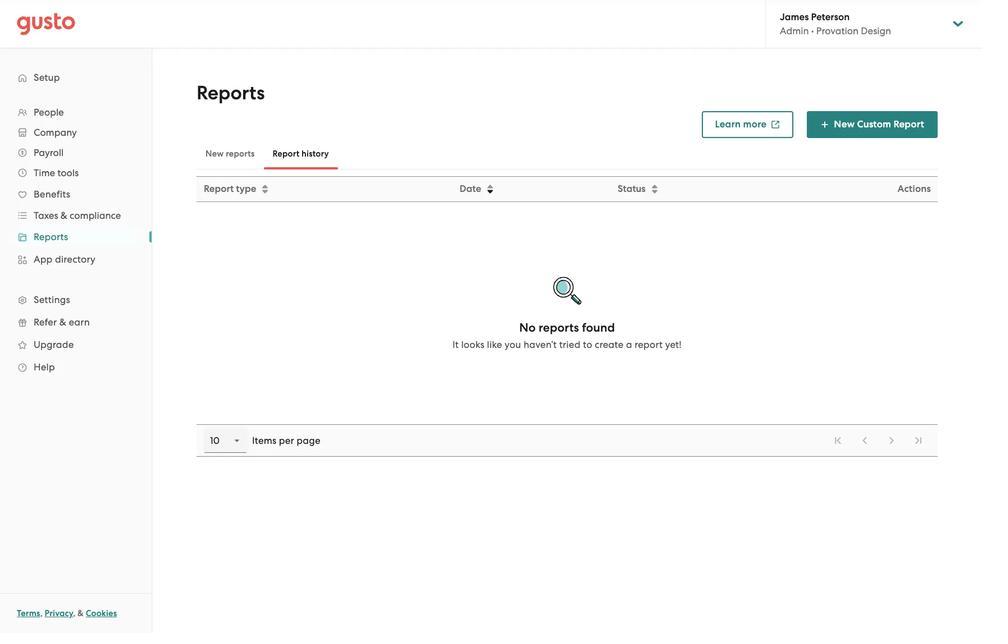 Task type: vqa. For each thing, say whether or not it's contained in the screenshot.
,
yes



Task type: describe. For each thing, give the bounding box(es) containing it.
date button
[[453, 177, 610, 201]]

report for type
[[204, 183, 234, 195]]

terms
[[17, 609, 40, 619]]

time tools
[[34, 167, 79, 179]]

looks
[[461, 339, 485, 350]]

james
[[780, 11, 809, 23]]

home image
[[17, 13, 75, 35]]

found
[[582, 321, 615, 335]]

report
[[635, 339, 663, 350]]

company button
[[11, 122, 140, 143]]

company
[[34, 127, 77, 138]]

refer & earn link
[[11, 312, 140, 332]]

people button
[[11, 102, 140, 122]]

earn
[[69, 317, 90, 328]]

2 , from the left
[[73, 609, 75, 619]]

payroll button
[[11, 143, 140, 163]]

compliance
[[70, 210, 121, 221]]

terms link
[[17, 609, 40, 619]]

no reports found it looks like you haven't tried to create a report yet!
[[453, 321, 682, 350]]

list for gusto navigation element
[[0, 102, 152, 379]]

upgrade
[[34, 339, 74, 350]]

new custom report
[[834, 118, 924, 130]]

history
[[302, 149, 329, 159]]

actions
[[898, 183, 931, 195]]

tried
[[559, 339, 581, 350]]

more
[[743, 118, 767, 130]]

time
[[34, 167, 55, 179]]

reports inside "list"
[[34, 231, 68, 243]]

report type button
[[197, 177, 452, 201]]

new custom report link
[[807, 111, 938, 138]]

app
[[34, 254, 53, 265]]

you
[[505, 339, 521, 350]]

report history
[[273, 149, 329, 159]]

james peterson admin • provation design
[[780, 11, 891, 37]]

items
[[252, 435, 277, 446]]

like
[[487, 339, 502, 350]]

new reports
[[206, 149, 255, 159]]

gusto navigation element
[[0, 48, 152, 396]]

reports link
[[11, 227, 140, 247]]

time tools button
[[11, 163, 140, 183]]

setup
[[34, 72, 60, 83]]

report type
[[204, 183, 256, 195]]

taxes & compliance button
[[11, 206, 140, 226]]

app directory link
[[11, 249, 140, 270]]

to
[[583, 339, 592, 350]]

a
[[626, 339, 632, 350]]

1 horizontal spatial reports
[[197, 81, 265, 104]]

new for new reports
[[206, 149, 224, 159]]

settings link
[[11, 290, 140, 310]]

new reports button
[[197, 140, 264, 167]]

haven't
[[524, 339, 557, 350]]

learn more
[[715, 118, 767, 130]]

report history tab panel
[[197, 176, 938, 457]]

& for earn
[[59, 317, 66, 328]]

refer
[[34, 317, 57, 328]]

1 , from the left
[[40, 609, 43, 619]]

upgrade link
[[11, 335, 140, 355]]



Task type: locate. For each thing, give the bounding box(es) containing it.
1 vertical spatial list
[[826, 429, 931, 453]]

reports inside button
[[226, 149, 255, 159]]

taxes & compliance
[[34, 210, 121, 221]]

report inside button
[[204, 183, 234, 195]]

0 vertical spatial new
[[834, 118, 855, 130]]

report left history
[[273, 149, 300, 159]]

2 horizontal spatial report
[[894, 118, 924, 130]]

report
[[894, 118, 924, 130], [273, 149, 300, 159], [204, 183, 234, 195]]

custom
[[857, 118, 891, 130]]

terms , privacy , & cookies
[[17, 609, 117, 619]]

reports for no
[[539, 321, 579, 335]]

reports
[[197, 81, 265, 104], [34, 231, 68, 243]]

learn
[[715, 118, 741, 130]]

privacy link
[[45, 609, 73, 619]]

new inside button
[[206, 149, 224, 159]]

0 vertical spatial &
[[61, 210, 67, 221]]

&
[[61, 210, 67, 221], [59, 317, 66, 328], [78, 609, 84, 619]]

date
[[460, 183, 481, 195]]

admin
[[780, 25, 809, 37]]

reports up tried
[[539, 321, 579, 335]]

create
[[595, 339, 624, 350]]

& inside refer & earn link
[[59, 317, 66, 328]]

no
[[519, 321, 536, 335]]

new
[[834, 118, 855, 130], [206, 149, 224, 159]]

benefits link
[[11, 184, 140, 204]]

app directory
[[34, 254, 95, 265]]

new up report type
[[206, 149, 224, 159]]

report left type
[[204, 183, 234, 195]]

per
[[279, 435, 294, 446]]

refer & earn
[[34, 317, 90, 328]]

0 vertical spatial list
[[0, 102, 152, 379]]

0 horizontal spatial list
[[0, 102, 152, 379]]

benefits
[[34, 189, 70, 200]]

1 horizontal spatial ,
[[73, 609, 75, 619]]

& left earn
[[59, 317, 66, 328]]

•
[[811, 25, 814, 37]]

0 vertical spatial report
[[894, 118, 924, 130]]

1 horizontal spatial new
[[834, 118, 855, 130]]

reports tab list
[[197, 138, 938, 170]]

design
[[861, 25, 891, 37]]

page
[[297, 435, 321, 446]]

help link
[[11, 357, 140, 377]]

reports inside no reports found it looks like you haven't tried to create a report yet!
[[539, 321, 579, 335]]

& right taxes
[[61, 210, 67, 221]]

1 horizontal spatial reports
[[539, 321, 579, 335]]

report history table element
[[197, 425, 938, 457]]

& for compliance
[[61, 210, 67, 221]]

learn more link
[[702, 111, 794, 138]]

list
[[0, 102, 152, 379], [826, 429, 931, 453]]

0 horizontal spatial reports
[[34, 231, 68, 243]]

1 vertical spatial report
[[273, 149, 300, 159]]

reports up type
[[226, 149, 255, 159]]

reports
[[226, 149, 255, 159], [539, 321, 579, 335]]

,
[[40, 609, 43, 619], [73, 609, 75, 619]]

1 vertical spatial new
[[206, 149, 224, 159]]

1 vertical spatial &
[[59, 317, 66, 328]]

1 vertical spatial reports
[[539, 321, 579, 335]]

0 vertical spatial reports
[[197, 81, 265, 104]]

status button
[[611, 177, 788, 201]]

directory
[[55, 254, 95, 265]]

new left custom
[[834, 118, 855, 130]]

report inside 'button'
[[273, 149, 300, 159]]

1 vertical spatial reports
[[34, 231, 68, 243]]

1 horizontal spatial report
[[273, 149, 300, 159]]

& left cookies button
[[78, 609, 84, 619]]

type
[[236, 183, 256, 195]]

0 horizontal spatial new
[[206, 149, 224, 159]]

2 vertical spatial report
[[204, 183, 234, 195]]

tools
[[57, 167, 79, 179]]

reports for new
[[226, 149, 255, 159]]

setup link
[[11, 67, 140, 88]]

yet!
[[665, 339, 682, 350]]

items per page
[[252, 435, 321, 446]]

payroll
[[34, 147, 64, 158]]

, left privacy "link"
[[40, 609, 43, 619]]

0 vertical spatial reports
[[226, 149, 255, 159]]

report right custom
[[894, 118, 924, 130]]

status
[[618, 183, 646, 195]]

list inside report history table element
[[826, 429, 931, 453]]

taxes
[[34, 210, 58, 221]]

list containing people
[[0, 102, 152, 379]]

peterson
[[811, 11, 850, 23]]

0 horizontal spatial report
[[204, 183, 234, 195]]

provation
[[816, 25, 859, 37]]

2 vertical spatial &
[[78, 609, 84, 619]]

, left cookies on the bottom of page
[[73, 609, 75, 619]]

privacy
[[45, 609, 73, 619]]

report for history
[[273, 149, 300, 159]]

1 horizontal spatial list
[[826, 429, 931, 453]]

people
[[34, 107, 64, 118]]

list for report history table element
[[826, 429, 931, 453]]

new for new custom report
[[834, 118, 855, 130]]

it
[[453, 339, 459, 350]]

opens in a new tab image
[[771, 120, 780, 129]]

& inside taxes & compliance dropdown button
[[61, 210, 67, 221]]

settings
[[34, 294, 70, 306]]

cookies button
[[86, 607, 117, 621]]

0 horizontal spatial ,
[[40, 609, 43, 619]]

report history button
[[264, 140, 338, 167]]

help
[[34, 362, 55, 373]]

cookies
[[86, 609, 117, 619]]

0 horizontal spatial reports
[[226, 149, 255, 159]]



